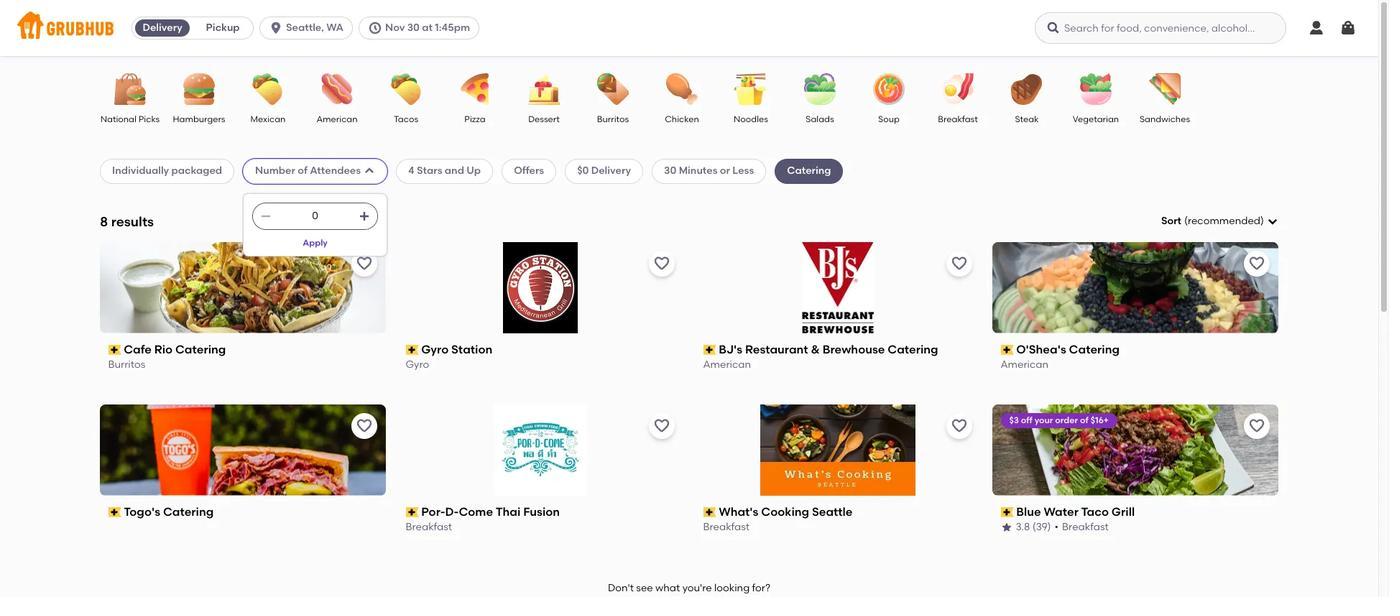 Task type: locate. For each thing, give the bounding box(es) containing it.
subscription pass image left bj's
[[704, 345, 716, 355]]

number of attendees
[[255, 165, 361, 177]]

american
[[317, 114, 358, 124], [704, 359, 751, 371], [1001, 359, 1049, 371]]

breakfast
[[938, 114, 978, 124], [406, 521, 452, 533], [704, 521, 750, 533], [1063, 521, 1109, 533]]

gyro
[[422, 343, 449, 356], [406, 359, 430, 371]]

come
[[459, 505, 493, 519]]

save this restaurant button for bj's restaurant & brewhouse catering
[[947, 251, 972, 277]]

&
[[811, 343, 820, 356]]

0 vertical spatial gyro
[[422, 343, 449, 356]]

breakfast down the taco at the bottom of the page
[[1063, 521, 1109, 533]]

1 horizontal spatial burritos
[[597, 114, 629, 124]]

your
[[1035, 415, 1054, 425]]

of
[[298, 165, 308, 177], [1081, 415, 1089, 425]]

1 vertical spatial gyro
[[406, 359, 430, 371]]

subscription pass image
[[406, 345, 419, 355], [704, 345, 716, 355], [109, 507, 121, 517], [704, 507, 716, 517]]

what's cooking seattle
[[719, 505, 853, 519]]

o'shea's catering logo image
[[993, 242, 1279, 333]]

offers
[[514, 165, 544, 177]]

catering right rio
[[176, 343, 226, 356]]

for?
[[752, 582, 771, 594]]

0 horizontal spatial american
[[317, 114, 358, 124]]

0 vertical spatial delivery
[[143, 22, 182, 34]]

svg image
[[1340, 19, 1357, 37], [269, 21, 283, 35], [359, 211, 370, 222], [1267, 216, 1279, 227]]

subscription pass image left o'shea's
[[1001, 345, 1014, 355]]

burritos image
[[588, 73, 638, 105]]

subscription pass image inside cafe rio catering link
[[109, 345, 121, 355]]

0 vertical spatial of
[[298, 165, 308, 177]]

blue
[[1017, 505, 1041, 519]]

subscription pass image inside what's cooking seattle link
[[704, 507, 716, 517]]

1 vertical spatial delivery
[[591, 165, 631, 177]]

8 results
[[100, 213, 154, 230]]

save this restaurant image
[[653, 255, 671, 272], [951, 255, 968, 272], [1248, 255, 1266, 272], [356, 417, 373, 435], [653, 417, 671, 435], [951, 417, 968, 435], [1248, 417, 1266, 435]]

dessert image
[[519, 73, 569, 105]]

noodles
[[734, 114, 768, 124]]

seattle,
[[286, 22, 324, 34]]

american down bj's
[[704, 359, 751, 371]]

Input item quantity number field
[[279, 204, 351, 229]]

2 horizontal spatial american
[[1001, 359, 1049, 371]]

catering down salads
[[787, 165, 831, 177]]

catering
[[787, 165, 831, 177], [176, 343, 226, 356], [888, 343, 939, 356], [1070, 343, 1120, 356], [163, 505, 214, 519]]

none field containing sort
[[1161, 214, 1279, 229]]

subscription pass image left gyro station
[[406, 345, 419, 355]]

1 horizontal spatial of
[[1081, 415, 1089, 425]]

don't
[[608, 582, 634, 594]]

subscription pass image inside blue water taco grill link
[[1001, 507, 1014, 517]]

$0 delivery
[[577, 165, 631, 177]]

minutes
[[679, 165, 718, 177]]

at
[[422, 22, 433, 34]]

togo's
[[124, 505, 161, 519]]

catering right brewhouse
[[888, 343, 939, 356]]

por-
[[422, 505, 446, 519]]

of left $16+
[[1081, 415, 1089, 425]]

0 horizontal spatial of
[[298, 165, 308, 177]]

8
[[100, 213, 108, 230]]

d-
[[446, 505, 459, 519]]

pizza
[[465, 114, 486, 124]]

wa
[[326, 22, 344, 34]]

0 horizontal spatial delivery
[[143, 22, 182, 34]]

o'shea's
[[1017, 343, 1067, 356]]

burritos
[[597, 114, 629, 124], [109, 359, 146, 371]]

bj's restaurant & brewhouse catering link
[[704, 342, 972, 358]]

vegetarian image
[[1071, 73, 1121, 105]]

stars
[[417, 165, 442, 177]]

delivery right $0
[[591, 165, 631, 177]]

subscription pass image left togo's
[[109, 507, 121, 517]]

subscription pass image inside o'shea's catering link
[[1001, 345, 1014, 355]]

0 vertical spatial 30
[[407, 22, 420, 34]]

of right number
[[298, 165, 308, 177]]

subscription pass image up star icon
[[1001, 507, 1014, 517]]

subscription pass image for what's cooking seattle
[[704, 507, 716, 517]]

less
[[733, 165, 754, 177]]

save this restaurant button
[[351, 251, 377, 277], [649, 251, 675, 277], [947, 251, 972, 277], [1244, 251, 1270, 277], [351, 413, 377, 439], [649, 413, 675, 439], [947, 413, 972, 439], [1244, 413, 1270, 439]]

vegetarian
[[1073, 114, 1119, 124]]

cooking
[[762, 505, 810, 519]]

subscription pass image inside por-d-come thai fusion link
[[406, 507, 419, 517]]

delivery
[[143, 22, 182, 34], [591, 165, 631, 177]]

svg image inside seattle, wa button
[[269, 21, 283, 35]]

1 horizontal spatial american
[[704, 359, 751, 371]]

burritos down cafe
[[109, 359, 146, 371]]

subscription pass image left por-
[[406, 507, 419, 517]]

3.8
[[1016, 521, 1031, 533]]

gyro station
[[422, 343, 493, 356]]

fusion
[[524, 505, 560, 519]]

svg image
[[1308, 19, 1325, 37], [368, 21, 382, 35], [1046, 21, 1061, 35], [364, 166, 375, 177], [260, 211, 272, 222]]

american image
[[312, 73, 362, 105]]

subscription pass image inside the "togo's catering" link
[[109, 507, 121, 517]]

gyro down gyro station
[[406, 359, 430, 371]]

0 horizontal spatial 30
[[407, 22, 420, 34]]

subscription pass image inside bj's restaurant & brewhouse catering link
[[704, 345, 716, 355]]

gyro station logo image
[[503, 242, 578, 333]]

mexican image
[[243, 73, 293, 105]]

blue water taco grill logo image
[[993, 404, 1279, 496]]

rio
[[155, 343, 173, 356]]

por-d-come thai fusion link
[[406, 504, 675, 521]]

save this restaurant button for cafe rio catering
[[351, 251, 377, 277]]

0 vertical spatial burritos
[[597, 114, 629, 124]]

1 horizontal spatial 30
[[664, 165, 676, 177]]

seattle, wa button
[[260, 17, 359, 40]]

subscription pass image
[[109, 345, 121, 355], [1001, 345, 1014, 355], [406, 507, 419, 517], [1001, 507, 1014, 517]]

togo's catering logo image
[[100, 404, 386, 496]]

delivery inside 'button'
[[143, 22, 182, 34]]

pickup button
[[193, 17, 253, 40]]

save this restaurant button for o'shea's catering
[[1244, 251, 1270, 277]]

bj's restaurant & brewhouse catering
[[719, 343, 939, 356]]

None field
[[1161, 214, 1279, 229]]

american down o'shea's
[[1001, 359, 1049, 371]]

1 vertical spatial of
[[1081, 415, 1089, 425]]

subscription pass image left cafe
[[109, 345, 121, 355]]

steak
[[1015, 114, 1039, 124]]

4 stars and up
[[408, 165, 481, 177]]

subscription pass image left what's
[[704, 507, 716, 517]]

svg image inside nov 30 at 1:45pm button
[[368, 21, 382, 35]]

30
[[407, 22, 420, 34], [664, 165, 676, 177]]

subscription pass image for togo's catering
[[109, 507, 121, 517]]

water
[[1044, 505, 1079, 519]]

attendees
[[310, 165, 361, 177]]

30 left the at
[[407, 22, 420, 34]]

30 left minutes
[[664, 165, 676, 177]]

(
[[1184, 215, 1188, 227]]

national picks image
[[105, 73, 155, 105]]

gyro station link
[[406, 342, 675, 358]]

delivery left pickup
[[143, 22, 182, 34]]

subscription pass image for blue water taco grill
[[1001, 507, 1014, 517]]

dessert
[[528, 114, 560, 124]]

chicken
[[665, 114, 699, 124]]

burritos down burritos 'image'
[[597, 114, 629, 124]]

american down american image
[[317, 114, 358, 124]]

subscription pass image for o'shea's catering
[[1001, 345, 1014, 355]]

0 horizontal spatial burritos
[[109, 359, 146, 371]]

salads image
[[795, 73, 845, 105]]

picks
[[139, 114, 160, 124]]

subscription pass image inside gyro station link
[[406, 345, 419, 355]]

restaurant
[[746, 343, 809, 356]]

breakfast down what's
[[704, 521, 750, 533]]

gyro left 'station'
[[422, 343, 449, 356]]

1 horizontal spatial delivery
[[591, 165, 631, 177]]

subscription pass image for por-d-come thai fusion
[[406, 507, 419, 517]]



Task type: describe. For each thing, give the bounding box(es) containing it.
save this restaurant button for por-d-come thai fusion
[[649, 413, 675, 439]]

bj's restaurant & brewhouse catering logo image
[[802, 242, 874, 333]]

national picks
[[100, 114, 160, 124]]

chicken image
[[657, 73, 707, 105]]

blue water taco grill link
[[1001, 504, 1270, 521]]

nov 30 at 1:45pm button
[[359, 17, 485, 40]]

$3 off your order of $16+
[[1010, 415, 1109, 425]]

grill
[[1112, 505, 1135, 519]]

sandwiches image
[[1140, 73, 1190, 105]]

what
[[656, 582, 680, 594]]

order
[[1056, 415, 1079, 425]]

30 inside button
[[407, 22, 420, 34]]

thai
[[496, 505, 521, 519]]

packaged
[[171, 165, 222, 177]]

seattle, wa
[[286, 22, 344, 34]]

taco
[[1082, 505, 1109, 519]]

main navigation navigation
[[0, 0, 1378, 56]]

mexican
[[251, 114, 286, 124]]

cafe
[[124, 343, 152, 356]]

tacos
[[394, 114, 418, 124]]

por-d-come thai fusion logo image
[[495, 404, 586, 496]]

american for bj's restaurant & brewhouse catering
[[704, 359, 751, 371]]

save this restaurant button for gyro station
[[649, 251, 675, 277]]

steak image
[[1002, 73, 1052, 105]]

)
[[1261, 215, 1264, 227]]

gyro for gyro station
[[422, 343, 449, 356]]

or
[[720, 165, 730, 177]]

save this restaurant image for what's cooking seattle
[[951, 417, 968, 435]]

pickup
[[206, 22, 240, 34]]

save this restaurant image for o'shea's catering
[[1248, 255, 1266, 272]]

4
[[408, 165, 414, 177]]

save this restaurant image for gyro station
[[653, 255, 671, 272]]

3.8 (39)
[[1016, 521, 1052, 533]]

$16+
[[1091, 415, 1109, 425]]

•
[[1055, 521, 1059, 533]]

station
[[452, 343, 493, 356]]

individually
[[112, 165, 169, 177]]

tacos image
[[381, 73, 431, 105]]

por-d-come thai fusion
[[422, 505, 560, 519]]

• breakfast
[[1055, 521, 1109, 533]]

number
[[255, 165, 295, 177]]

what's
[[719, 505, 759, 519]]

togo's catering link
[[109, 504, 377, 521]]

cafe rio catering
[[124, 343, 226, 356]]

gyro for gyro
[[406, 359, 430, 371]]

pizza image
[[450, 73, 500, 105]]

delivery button
[[132, 17, 193, 40]]

nov 30 at 1:45pm
[[385, 22, 470, 34]]

cafe rio catering link
[[109, 342, 377, 358]]

bj's
[[719, 343, 743, 356]]

seattle
[[812, 505, 853, 519]]

catering right o'shea's
[[1070, 343, 1120, 356]]

and
[[445, 165, 464, 177]]

national
[[100, 114, 136, 124]]

save this restaurant image for por-d-come thai fusion
[[653, 417, 671, 435]]

up
[[467, 165, 481, 177]]

catering right togo's
[[163, 505, 214, 519]]

cafe rio catering logo image
[[100, 242, 386, 333]]

star icon image
[[1001, 522, 1013, 534]]

what's cooking seattle logo image
[[761, 404, 915, 496]]

apply button
[[296, 230, 334, 256]]

breakfast image
[[933, 73, 983, 105]]

results
[[111, 213, 154, 230]]

hamburgers
[[173, 114, 225, 124]]

nov
[[385, 22, 405, 34]]

sort ( recommended )
[[1161, 215, 1264, 227]]

what's cooking seattle link
[[704, 504, 972, 521]]

soup
[[878, 114, 900, 124]]

soup image
[[864, 73, 914, 105]]

1:45pm
[[435, 22, 470, 34]]

see
[[636, 582, 653, 594]]

hamburgers image
[[174, 73, 224, 105]]

Search for food, convenience, alcohol... search field
[[1035, 12, 1286, 44]]

$3
[[1010, 415, 1019, 425]]

recommended
[[1188, 215, 1261, 227]]

save this restaurant image for bj's restaurant & brewhouse catering
[[951, 255, 968, 272]]

30 minutes or less
[[664, 165, 754, 177]]

1 vertical spatial burritos
[[109, 359, 146, 371]]

save this restaurant button for what's cooking seattle
[[947, 413, 972, 439]]

you're
[[683, 582, 712, 594]]

individually packaged
[[112, 165, 222, 177]]

$0
[[577, 165, 589, 177]]

o'shea's catering
[[1017, 343, 1120, 356]]

breakfast down breakfast image
[[938, 114, 978, 124]]

1 vertical spatial 30
[[664, 165, 676, 177]]

sandwiches
[[1140, 114, 1190, 124]]

save this restaurant image
[[356, 255, 373, 272]]

noodles image
[[726, 73, 776, 105]]

subscription pass image for gyro station
[[406, 345, 419, 355]]

sort
[[1161, 215, 1182, 227]]

breakfast down por-
[[406, 521, 452, 533]]

blue water taco grill
[[1017, 505, 1135, 519]]

don't see what you're looking for?
[[608, 582, 771, 594]]

subscription pass image for bj's restaurant & brewhouse catering
[[704, 345, 716, 355]]

togo's catering
[[124, 505, 214, 519]]

apply
[[303, 238, 328, 248]]

looking
[[714, 582, 750, 594]]

american for o'shea's catering
[[1001, 359, 1049, 371]]

brewhouse
[[823, 343, 885, 356]]

off
[[1022, 415, 1033, 425]]

subscription pass image for cafe rio catering
[[109, 345, 121, 355]]



Task type: vqa. For each thing, say whether or not it's contained in the screenshot.


